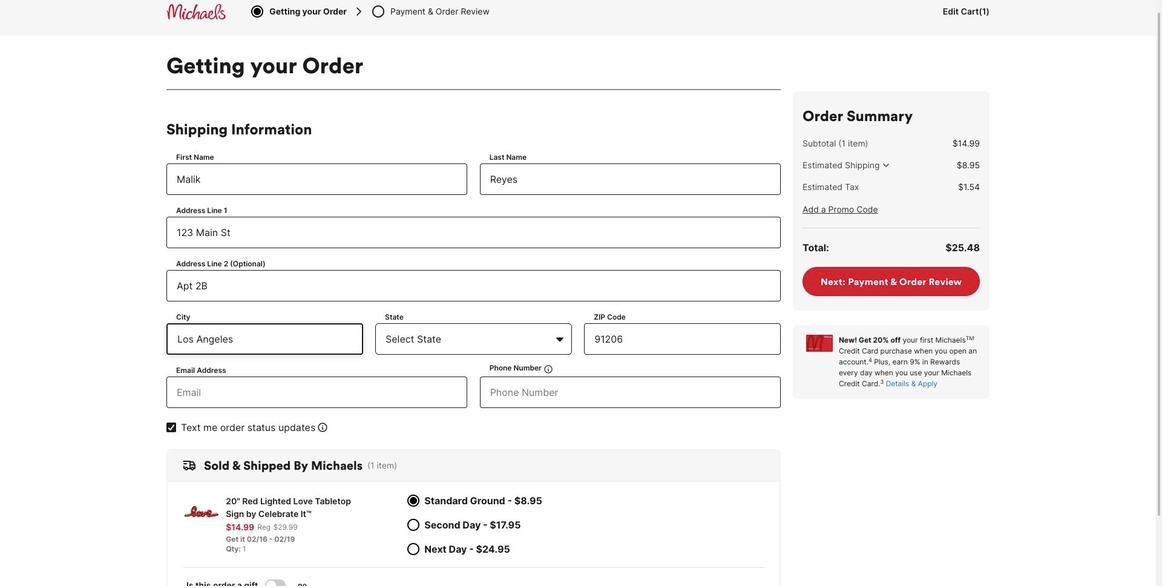 Task type: locate. For each thing, give the bounding box(es) containing it.
City text field
[[167, 323, 363, 355]]

option group
[[408, 489, 542, 561]]

Phone Number text field
[[480, 377, 781, 408]]

group
[[187, 579, 767, 586]]

ZIP Code text field
[[584, 323, 781, 355]]



Task type: describe. For each thing, give the bounding box(es) containing it.
plcc card logo image
[[807, 335, 833, 352]]

Email text field
[[167, 377, 468, 408]]

Apartment, building, suite, unit, floor, etc text field
[[167, 270, 781, 302]]

First Name text field
[[167, 163, 468, 195]]

Last Name text field
[[480, 163, 781, 195]]

tabler image
[[250, 4, 265, 19]]

Address text field
[[167, 217, 781, 248]]

thumbnail image
[[184, 495, 220, 531]]



Task type: vqa. For each thing, say whether or not it's contained in the screenshot.
Last Name text box
yes



